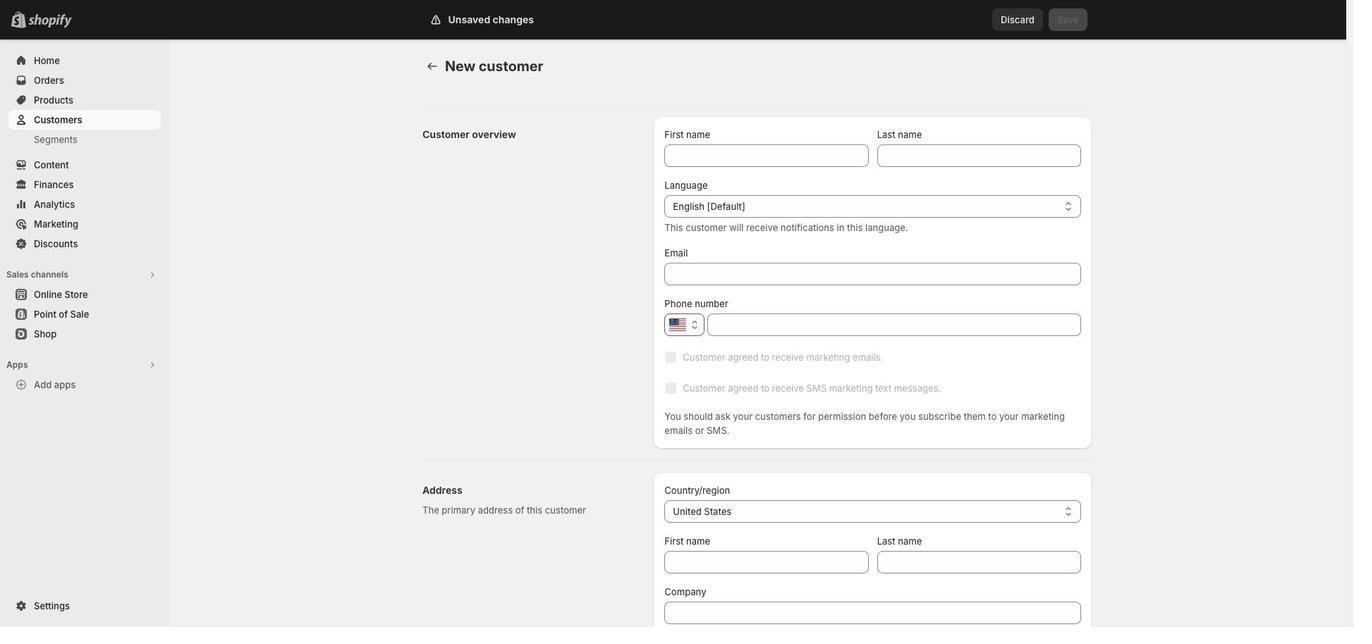 Task type: locate. For each thing, give the bounding box(es) containing it.
None text field
[[708, 314, 1081, 337]]

None email field
[[665, 263, 1081, 286]]

None text field
[[665, 145, 869, 167], [877, 145, 1081, 167], [665, 552, 869, 574], [877, 552, 1081, 574], [665, 602, 1081, 625], [665, 145, 869, 167], [877, 145, 1081, 167], [665, 552, 869, 574], [877, 552, 1081, 574], [665, 602, 1081, 625]]



Task type: vqa. For each thing, say whether or not it's contained in the screenshot.
rightmost number
no



Task type: describe. For each thing, give the bounding box(es) containing it.
shopify image
[[31, 14, 75, 28]]

united states (+1) image
[[670, 319, 687, 332]]



